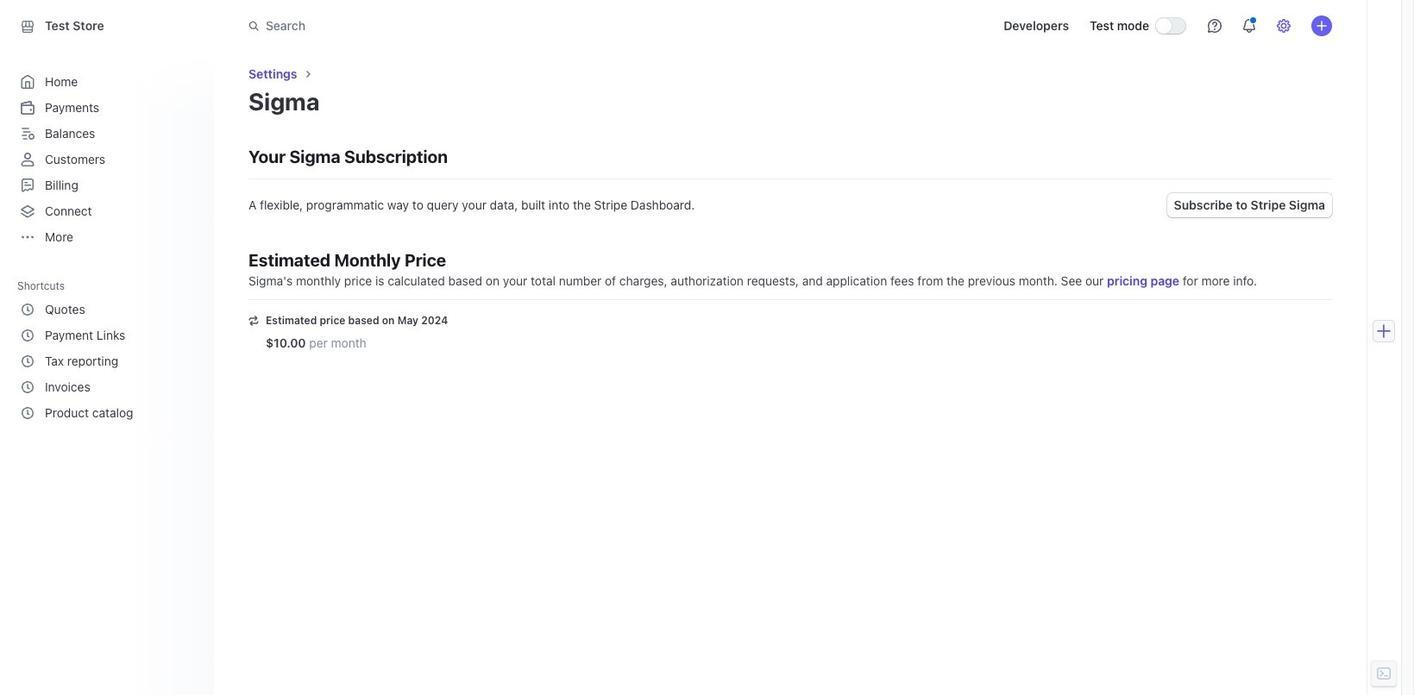 Task type: locate. For each thing, give the bounding box(es) containing it.
2 shortcuts element from the top
[[17, 297, 197, 426]]

settings image
[[1278, 19, 1291, 33]]

None search field
[[238, 10, 725, 42]]

1 shortcuts element from the top
[[17, 274, 200, 426]]

manage shortcuts image
[[183, 281, 193, 291]]

Search text field
[[238, 10, 725, 42]]

Test mode checkbox
[[1157, 18, 1186, 34]]

notifications image
[[1243, 19, 1257, 33]]

shortcuts element
[[17, 274, 200, 426], [17, 297, 197, 426]]



Task type: vqa. For each thing, say whether or not it's contained in the screenshot.
Manage Shortcuts image at the left of the page
yes



Task type: describe. For each thing, give the bounding box(es) containing it.
help image
[[1209, 19, 1222, 33]]

core navigation links element
[[17, 69, 197, 250]]



